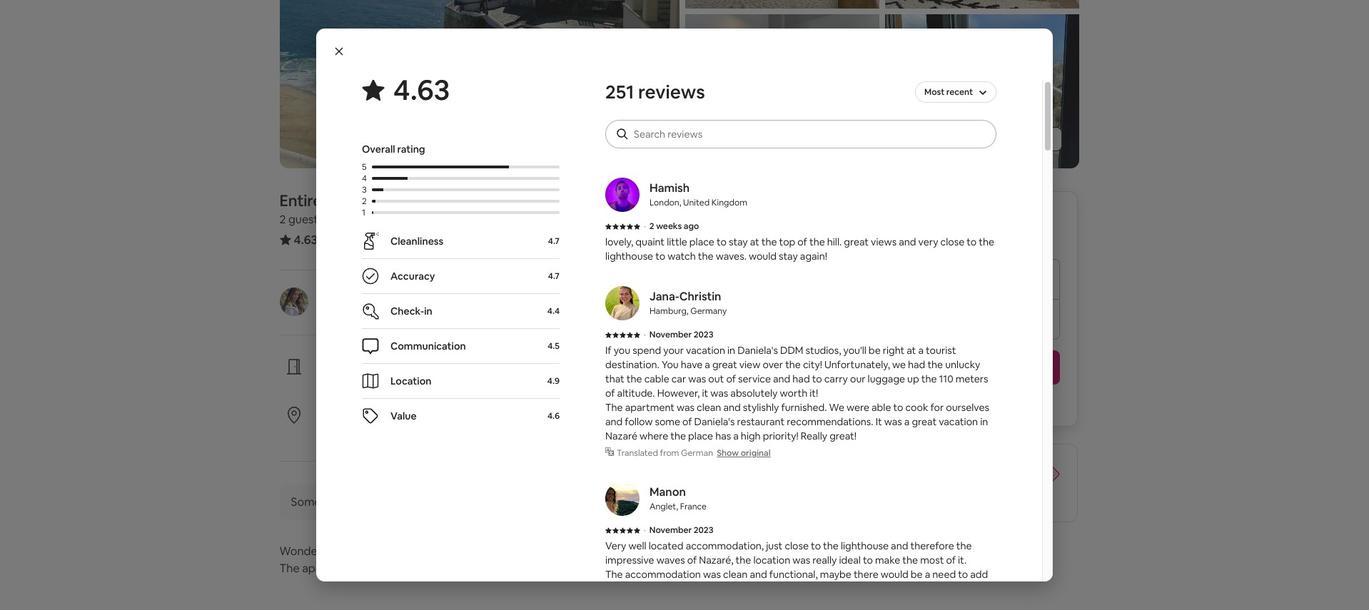 Task type: locate. For each thing, give the bounding box(es) containing it.
be left right
[[869, 344, 881, 357]]

4.7 for cleanliness
[[548, 236, 560, 247]]

rental
[[325, 191, 367, 211]]

4.6
[[548, 411, 560, 422]]

of right 95%
[[346, 425, 356, 438]]

be inside very well located accommodation, just close to the lighthouse and therefore the impressive waves of nazaré, the location was really ideal to make the most of it. the accommodation was clean and functional, maybe there would be a need to add some kitchen utensils so that it's really perfect. the view is beautiful, you can hear the sound of the ocean to fall asleep, what more
[[911, 569, 923, 581]]

place inside lovely, quaint little place to stay at the top of the hill. great views and very close to the lighthouse to watch the waves. would stay again!
[[690, 236, 715, 249]]

with
[[406, 376, 426, 389]]

most
[[925, 86, 945, 98]]

1 horizontal spatial stay
[[779, 250, 798, 263]]

4.7 up 4.4
[[548, 271, 560, 282]]

1 horizontal spatial would
[[881, 569, 909, 581]]

a right have
[[705, 359, 711, 371]]

and up make
[[891, 540, 909, 553]]

add
[[971, 569, 989, 581]]

it.
[[959, 554, 967, 567]]

you inside 'if you spend your vacation in daniela's ddm studios, you'll be right at a tourist destination. you have a great view over the city! unfortunately, we had the unlucky that the cable car was out of service and had to carry our luggage up the 110 meters of altitude. however, it was absolutely worth it! the apartment was clean and stylishly furnished. we were able to cook for ourselves and follow some of daniela's restaurant recommendations. it was a great vacation in nazaré where the place has a high priority! really great!'
[[614, 344, 631, 357]]

a left tourist
[[919, 344, 924, 357]]

4.63 up "rating"
[[394, 71, 450, 109]]

Search reviews, Press 'Enter' to search text field
[[634, 127, 983, 141]]

0 vertical spatial daniela's
[[738, 344, 779, 357]]

1 vertical spatial you
[[888, 396, 905, 409]]

1 horizontal spatial clean
[[724, 569, 748, 581]]

at inside 'if you spend your vacation in daniela's ddm studios, you'll be right at a tourist destination. you have a great view over the city! unfortunately, we had the unlucky that the cable car was out of service and had to carry our luggage up the 110 meters of altitude. however, it was absolutely worth it! the apartment was clean and stylishly furnished. we were able to cook for ourselves and follow some of daniela's restaurant recommendations. it was a great vacation in nazaré where the place has a high priority! really great!'
[[907, 344, 917, 357]]

some
[[291, 495, 321, 510]]

lovely, quaint little place to stay at the top of the hill. great views and very close to the lighthouse to watch the waves. would stay again!
[[606, 236, 995, 263]]

great right hill.
[[844, 236, 869, 249]]

0 horizontal spatial location
[[359, 406, 402, 421]]

1 4.7 from the top
[[548, 236, 560, 247]]

clean inside very well located accommodation, just close to the lighthouse and therefore the impressive waves of nazaré, the location was really ideal to make the most of it. the accommodation was clean and functional, maybe there would be a need to add some kitchen utensils so that it's really perfect. the view is beautiful, you can hear the sound of the ocean to fall asleep, what more
[[724, 569, 748, 581]]

location inside very well located accommodation, just close to the lighthouse and therefore the impressive waves of nazaré, the location was really ideal to make the most of it. the accommodation was clean and functional, maybe there would be a need to add some kitchen utensils so that it's really perfect. the view is beautiful, you can hear the sound of the ocean to fall asleep, what more
[[754, 554, 791, 567]]

0 vertical spatial recent
[[947, 86, 974, 98]]

0 vertical spatial 251 reviews
[[606, 80, 705, 104]]

1 vertical spatial great
[[713, 359, 738, 371]]

1 vertical spatial stay
[[779, 250, 798, 263]]

had up worth
[[793, 373, 810, 386]]

0 vertical spatial · november 2023
[[644, 329, 714, 341]]

lighthouse
[[606, 250, 654, 263], [841, 540, 889, 553]]

nazaré, inside very well located accommodation, just close to the lighthouse and therefore the impressive waves of nazaré, the location was really ideal to make the most of it. the accommodation was clean and functional, maybe there would be a need to add some kitchen utensils so that it's really perfect. the view is beautiful, you can hear the sound of the ocean to fall asleep, what more
[[699, 554, 734, 567]]

taxes
[[889, 229, 914, 242]]

0 horizontal spatial apartment
[[302, 561, 359, 576]]

1 horizontal spatial really
[[813, 554, 837, 567]]

been
[[367, 495, 393, 510]]

251 inside 4.63 dialog
[[606, 80, 635, 104]]

1 vertical spatial nazaré,
[[699, 554, 734, 567]]

1 horizontal spatial be
[[911, 569, 923, 581]]

if you spend your vacation in daniela's ddm studios, you'll be right at a tourist destination. you have a great view over the city! unfortunately, we had the unlucky that the cable car was out of service and had to carry our luggage up the 110 meters of altitude. however, it was absolutely worth it! the apartment was clean and stylishly furnished. we were able to cook for ourselves and follow some of daniela's restaurant recommendations. it was a great vacation in nazaré where the place has a high priority! really great!
[[606, 344, 990, 443]]

0 horizontal spatial guests
[[289, 212, 324, 227]]

0 horizontal spatial be
[[869, 344, 881, 357]]

very well located accommodation, just close to the lighthouse and therefore the impressive waves of nazaré, the location was really ideal to make the most of it. the accommodation was clean and functional, maybe there would be a need to add some kitchen utensils so that it's really perfect. the view is beautiful, you can hear the sound of the ocean to fall asleep, what more
[[606, 540, 989, 611]]

4.9
[[548, 376, 560, 387]]

0 vertical spatial reviews
[[638, 80, 705, 104]]

show original button
[[717, 448, 771, 459]]

0 vertical spatial 251
[[606, 80, 635, 104]]

november for anglet,
[[650, 525, 692, 536]]

of right out
[[727, 373, 736, 386]]

0 horizontal spatial stay
[[729, 236, 748, 249]]

manon image
[[606, 482, 640, 516]]

of inside lovely, quaint little place to stay at the top of the hill. great views and very close to the lighthouse to watch the waves. would stay again!
[[798, 236, 808, 249]]

to up waves.
[[717, 236, 727, 249]]

0 vertical spatial guests
[[289, 212, 324, 227]]

be
[[869, 344, 881, 357], [935, 396, 947, 409], [911, 569, 923, 581]]

a down facing
[[397, 561, 404, 576]]

view up service
[[740, 359, 761, 371]]

apartment inside 'if you spend your vacation in daniela's ddm studios, you'll be right at a tourist destination. you have a great view over the city! unfortunately, we had the unlucky that the cable car was out of service and had to carry our luggage up the 110 meters of altitude. however, it was absolutely worth it! the apartment was clean and stylishly furnished. we were able to cook for ourselves and follow some of daniela's restaurant recommendations. it was a great vacation in nazaré where the place has a high priority! really great!'
[[625, 401, 675, 414]]

4
[[362, 173, 367, 184]]

location left 5-
[[465, 425, 502, 438]]

location down "just"
[[754, 554, 791, 567]]

apartment
[[625, 401, 675, 414], [302, 561, 359, 576]]

and down over
[[774, 373, 791, 386]]

anglet,
[[650, 501, 679, 513]]

manon
[[650, 485, 686, 500]]

2 for 2 guests
[[280, 212, 286, 227]]

kingdom
[[712, 197, 748, 209]]

1 vertical spatial be
[[935, 396, 947, 409]]

of right waves
[[688, 554, 697, 567]]

you down your at the bottom left
[[662, 359, 679, 371]]

0 vertical spatial 4.63
[[394, 71, 450, 109]]

vacation up have
[[686, 344, 726, 357]]

stay up waves.
[[729, 236, 748, 249]]

0 vertical spatial you
[[662, 359, 679, 371]]

daniela's
[[738, 344, 779, 357], [695, 416, 735, 429]]

the inside wonderful ocean-facing frontline apartment. the apartment enjoys a unique view of the sea and nazareth.
[[280, 561, 300, 576]]

the up the again!
[[810, 236, 825, 249]]

christin
[[680, 289, 722, 304]]

1 horizontal spatial you
[[703, 597, 720, 610]]

1 vertical spatial clean
[[724, 569, 748, 581]]

close right "just"
[[785, 540, 809, 553]]

restaurant
[[737, 416, 785, 429]]

fall
[[884, 597, 898, 610]]

very
[[606, 540, 627, 553]]

right
[[883, 344, 905, 357]]

0 horizontal spatial close
[[785, 540, 809, 553]]

0 vertical spatial close
[[941, 236, 965, 249]]

0 horizontal spatial you
[[614, 344, 631, 357]]

1 vertical spatial 2023
[[694, 525, 714, 536]]

sound
[[782, 597, 810, 610]]

that inside 'if you spend your vacation in daniela's ddm studios, you'll be right at a tourist destination. you have a great view over the city! unfortunately, we had the unlucky that the cable car was out of service and had to carry our luggage up the 110 meters of altitude. however, it was absolutely worth it! the apartment was clean and stylishly furnished. we were able to cook for ourselves and follow some of daniela's restaurant recommendations. it was a great vacation in nazaré where the place has a high priority! really great!'
[[606, 373, 625, 386]]

0 horizontal spatial clean
[[697, 401, 722, 414]]

0 vertical spatial 4.7
[[548, 236, 560, 247]]

charged
[[949, 396, 987, 409]]

1 vertical spatial location
[[465, 425, 502, 438]]

nazareth.
[[547, 561, 598, 576]]

top
[[780, 236, 796, 249]]

0 vertical spatial apartment
[[625, 401, 675, 414]]

lighthouse inside lovely, quaint little place to stay at the top of the hill. great views and very close to the lighthouse to watch the waves. would stay again!
[[606, 250, 654, 263]]

1 vertical spatial apartment
[[302, 561, 359, 576]]

lovely studio/apartment in sítio da nazaré 2 image 1 image
[[280, 0, 680, 169]]

1 down 3
[[362, 207, 366, 219]]

that up the can
[[719, 583, 738, 596]]

bath
[[438, 212, 463, 227]]

recent inside 'popup button'
[[947, 86, 974, 98]]

1 horizontal spatial that
[[719, 583, 738, 596]]

0 horizontal spatial show
[[717, 448, 739, 459]]

1 horizontal spatial great
[[844, 236, 869, 249]]

0 horizontal spatial lighthouse
[[606, 250, 654, 263]]

daniela's up over
[[738, 344, 779, 357]]

the inside great location 95% of recent guests gave the location a 5-star rating.
[[448, 425, 463, 438]]

1 november from the top
[[650, 329, 692, 341]]

1 vertical spatial vacation
[[939, 416, 979, 429]]

great!
[[830, 430, 857, 443]]

1 horizontal spatial reviews
[[638, 80, 705, 104]]

however,
[[658, 387, 700, 400]]

0 horizontal spatial view
[[444, 561, 468, 576]]

1 horizontal spatial 251
[[606, 80, 635, 104]]

was right it
[[885, 416, 903, 429]]

2 horizontal spatial view
[[740, 359, 761, 371]]

· down unit
[[390, 212, 393, 227]]

1 down rental
[[331, 212, 336, 227]]

listing
[[970, 540, 999, 553]]

0 horizontal spatial 251
[[327, 232, 344, 247]]

1 horizontal spatial recent
[[947, 86, 974, 98]]

1 horizontal spatial some
[[655, 416, 681, 429]]

0 horizontal spatial had
[[793, 373, 810, 386]]

1 vertical spatial 4.7
[[548, 271, 560, 282]]

and inside lovely, quaint little place to stay at the top of the hill. great views and very close to the lighthouse to watch the waves. would stay again!
[[899, 236, 917, 249]]

worth
[[780, 387, 808, 400]]

this
[[951, 540, 968, 553]]

report this listing button
[[893, 540, 999, 553]]

0 horizontal spatial you
[[662, 359, 679, 371]]

0 vertical spatial vacation
[[686, 344, 726, 357]]

1 · november 2023 from the top
[[644, 329, 714, 341]]

guests down value at the left bottom of the page
[[390, 425, 421, 438]]

2 for 2
[[362, 196, 367, 207]]

0 vertical spatial view
[[740, 359, 761, 371]]

november
[[650, 329, 692, 341], [650, 525, 692, 536]]

the left top
[[762, 236, 778, 249]]

and
[[899, 236, 917, 249], [774, 373, 791, 386], [724, 401, 741, 414], [606, 416, 623, 429], [891, 540, 909, 553], [525, 561, 545, 576], [750, 569, 768, 581]]

you won't be charged yet
[[888, 396, 1004, 409]]

some up "where"
[[655, 416, 681, 429]]

you left cook
[[888, 396, 905, 409]]

was down however,
[[677, 401, 695, 414]]

lighthouse down lovely,
[[606, 250, 654, 263]]

ideal
[[840, 554, 861, 567]]

your
[[664, 344, 684, 357]]

it!
[[810, 387, 819, 400]]

1 horizontal spatial show
[[977, 133, 1003, 146]]

would right waves.
[[749, 250, 777, 263]]

nazaré, down accommodation,
[[699, 554, 734, 567]]

6
[[325, 305, 331, 318]]

0 vertical spatial really
[[813, 554, 837, 567]]

2 4.7 from the top
[[548, 271, 560, 282]]

info
[[324, 495, 344, 510]]

1 horizontal spatial at
[[907, 344, 917, 357]]

1 vertical spatial 4.63
[[294, 232, 318, 248]]

1 vertical spatial · november 2023
[[644, 525, 714, 536]]

jana christin image
[[606, 286, 640, 321]]

1 vertical spatial has
[[346, 495, 364, 510]]

would down make
[[881, 569, 909, 581]]

nazaré, up bath
[[418, 191, 472, 211]]

0 vertical spatial nazaré,
[[418, 191, 472, 211]]

reviews
[[638, 80, 705, 104], [347, 232, 388, 247]]

a inside very well located accommodation, just close to the lighthouse and therefore the impressive waves of nazaré, the location was really ideal to make the most of it. the accommodation was clean and functional, maybe there would be a need to add some kitchen utensils so that it's really perfect. the view is beautiful, you can hear the sound of the ocean to fall asleep, what more
[[925, 569, 931, 581]]

the down altitude.
[[606, 401, 623, 414]]

1 vertical spatial lighthouse
[[841, 540, 889, 553]]

show left original
[[717, 448, 739, 459]]

of right sound
[[812, 597, 822, 610]]

2 horizontal spatial great
[[912, 416, 937, 429]]

great up out
[[713, 359, 738, 371]]

4.63
[[394, 71, 450, 109], [294, 232, 318, 248]]

functional,
[[770, 569, 818, 581]]

2 vertical spatial view
[[625, 597, 647, 610]]

really up maybe
[[813, 554, 837, 567]]

little
[[667, 236, 688, 249]]

2 · november 2023 from the top
[[644, 525, 714, 536]]

therefore
[[911, 540, 955, 553]]

1 vertical spatial november
[[650, 525, 692, 536]]

reserve button
[[831, 351, 1061, 385]]

guests down entire
[[289, 212, 324, 227]]

1 horizontal spatial has
[[716, 430, 732, 443]]

hear
[[741, 597, 762, 610]]

of inside great location 95% of recent guests gave the location a 5-star rating.
[[346, 425, 356, 438]]

cleanliness
[[391, 235, 444, 248]]

of right top
[[798, 236, 808, 249]]

manon image
[[606, 482, 640, 516]]

lovely studio/apartment in sítio da nazaré 2 image 4 image
[[885, 0, 1080, 8]]

was up the functional,
[[793, 554, 811, 567]]

has
[[716, 430, 732, 443], [346, 495, 364, 510]]

show all photos
[[977, 133, 1051, 146]]

to down it.
[[959, 569, 969, 581]]

the right with
[[428, 376, 444, 389]]

1 vertical spatial that
[[719, 583, 738, 596]]

0 vertical spatial november
[[650, 329, 692, 341]]

· november 2023
[[644, 329, 714, 341], [644, 525, 714, 536]]

and down absolutely
[[724, 401, 741, 414]]

251
[[606, 80, 635, 104], [327, 232, 344, 247]]

0 vertical spatial clean
[[697, 401, 722, 414]]

in
[[402, 191, 415, 211], [424, 305, 433, 318], [728, 344, 736, 357], [385, 358, 394, 373], [396, 376, 404, 389], [981, 416, 989, 429]]

1 horizontal spatial 251 reviews
[[606, 80, 705, 104]]

be down most
[[911, 569, 923, 581]]

2 2023 from the top
[[694, 525, 714, 536]]

· november 2023 up located
[[644, 525, 714, 536]]

that inside very well located accommodation, just close to the lighthouse and therefore the impressive waves of nazaré, the location was really ideal to make the most of it. the accommodation was clean and functional, maybe there would be a need to add some kitchen utensils so that it's really perfect. the view is beautiful, you can hear the sound of the ocean to fall asleep, what more
[[719, 583, 738, 596]]

some inside 'if you spend your vacation in daniela's ddm studios, you'll be right at a tourist destination. you have a great view over the city! unfortunately, we had the unlucky that the cable car was out of service and had to carry our luggage up the 110 meters of altitude. however, it was absolutely worth it! the apartment was clean and stylishly furnished. we were able to cook for ourselves and follow some of daniela's restaurant recommendations. it was a great vacation in nazaré where the place has a high priority! really great!'
[[655, 416, 681, 429]]

view inside wonderful ocean-facing frontline apartment. the apartment enjoys a unique view of the sea and nazareth.
[[444, 561, 468, 576]]

recent right most on the top right of page
[[947, 86, 974, 98]]

at right right
[[907, 344, 917, 357]]

2023 down germany
[[694, 329, 714, 341]]

self check-in check yourself in with the lockbox.
[[325, 358, 485, 389]]

1 horizontal spatial nazaré,
[[699, 554, 734, 567]]

impressive
[[606, 554, 655, 567]]

and inside wonderful ocean-facing frontline apartment. the apartment enjoys a unique view of the sea and nazareth.
[[525, 561, 545, 576]]

and left very
[[899, 236, 917, 249]]

view down frontline
[[444, 561, 468, 576]]

at left top
[[750, 236, 760, 249]]

1 vertical spatial 251 reviews
[[327, 232, 388, 247]]

1 vertical spatial show
[[717, 448, 739, 459]]

0 horizontal spatial that
[[606, 373, 625, 386]]

november up your at the bottom left
[[650, 329, 692, 341]]

4.63 down 2 guests
[[294, 232, 318, 248]]

follow
[[625, 416, 653, 429]]

located
[[649, 540, 684, 553]]

was right "it"
[[711, 387, 729, 400]]

of inside wonderful ocean-facing frontline apartment. the apartment enjoys a unique view of the sea and nazareth.
[[471, 561, 482, 576]]

hill.
[[828, 236, 842, 249]]

1 horizontal spatial lighthouse
[[841, 540, 889, 553]]

be right won't
[[935, 396, 947, 409]]

just
[[766, 540, 783, 553]]

1 horizontal spatial location
[[465, 425, 502, 438]]

1 horizontal spatial 2
[[362, 196, 367, 207]]

1 inside 4.63 dialog
[[362, 207, 366, 219]]

and right sea
[[525, 561, 545, 576]]

clean down "it"
[[697, 401, 722, 414]]

had up up at the bottom of the page
[[909, 359, 926, 371]]

value
[[391, 410, 417, 423]]

weeks
[[657, 221, 682, 232]]

great down cook
[[912, 416, 937, 429]]

2 vertical spatial great
[[912, 416, 937, 429]]

4.7
[[548, 236, 560, 247], [548, 271, 560, 282]]

won't
[[907, 396, 933, 409]]

a inside wonderful ocean-facing frontline apartment. the apartment enjoys a unique view of the sea and nazareth.
[[397, 561, 404, 576]]

lovely studio/apartment in sítio da nazaré 2 image 2 image
[[685, 0, 880, 8]]

hamish image
[[606, 178, 640, 212], [606, 178, 640, 212]]

4.7 left lovely,
[[548, 236, 560, 247]]

location down yourself
[[359, 406, 402, 421]]

the down accommodation,
[[736, 554, 752, 567]]

· for manon
[[644, 525, 646, 536]]

report this listing
[[916, 540, 999, 553]]

service
[[739, 373, 771, 386]]

0 vertical spatial you
[[614, 344, 631, 357]]

0 horizontal spatial 2
[[280, 212, 286, 227]]

was
[[689, 373, 707, 386], [711, 387, 729, 400], [677, 401, 695, 414], [885, 416, 903, 429], [793, 554, 811, 567], [703, 569, 721, 581]]

need
[[933, 569, 957, 581]]

2 vertical spatial location
[[754, 554, 791, 567]]

view inside 'if you spend your vacation in daniela's ddm studios, you'll be right at a tourist destination. you have a great view over the city! unfortunately, we had the unlucky that the cable car was out of service and had to carry our luggage up the 110 meters of altitude. however, it was absolutely worth it! the apartment was clean and stylishly furnished. we were able to cook for ourselves and follow some of daniela's restaurant recommendations. it was a great vacation in nazaré where the place has a high priority! really great!'
[[740, 359, 761, 371]]

stay down top
[[779, 250, 798, 263]]

2023 down france
[[694, 525, 714, 536]]

a left 5-
[[504, 425, 510, 438]]

0 vertical spatial place
[[690, 236, 715, 249]]

the right hear at the right of page
[[764, 597, 779, 610]]

0 vertical spatial lighthouse
[[606, 250, 654, 263]]

show left all
[[977, 133, 1003, 146]]

2 down entire
[[280, 212, 286, 227]]

lovely studio/apartment in sítio da nazaré 2 image 3 image
[[685, 14, 880, 169]]

the left most
[[903, 554, 919, 567]]

4.7 for accuracy
[[548, 271, 560, 282]]

2 november from the top
[[650, 525, 692, 536]]

1 horizontal spatial view
[[625, 597, 647, 610]]

guests inside great location 95% of recent guests gave the location a 5-star rating.
[[390, 425, 421, 438]]

0 vertical spatial show
[[977, 133, 1003, 146]]

of down apartment.
[[471, 561, 482, 576]]

0 vertical spatial location
[[359, 406, 402, 421]]

that down the "destination."
[[606, 373, 625, 386]]

0 horizontal spatial 251 reviews
[[327, 232, 388, 247]]

carry
[[825, 373, 848, 386]]

the
[[606, 401, 623, 414], [280, 561, 300, 576], [606, 569, 623, 581], [606, 597, 623, 610]]

and up it's
[[750, 569, 768, 581]]

the up maybe
[[824, 540, 839, 553]]

· 2 weeks ago
[[644, 221, 700, 232]]

0 horizontal spatial 4.63
[[294, 232, 318, 248]]

clean up it's
[[724, 569, 748, 581]]

to right able
[[894, 401, 904, 414]]

110
[[940, 373, 954, 386]]

1 2023 from the top
[[694, 329, 714, 341]]

1 vertical spatial place
[[689, 430, 714, 443]]

1 vertical spatial would
[[881, 569, 909, 581]]

view
[[740, 359, 761, 371], [444, 561, 468, 576], [625, 597, 647, 610]]

1 horizontal spatial guests
[[390, 425, 421, 438]]

close inside lovely, quaint little place to stay at the top of the hill. great views and very close to the lighthouse to watch the waves. would stay again!
[[941, 236, 965, 249]]

you down the so
[[703, 597, 720, 610]]

what
[[934, 597, 957, 610]]

place down ago on the top of the page
[[690, 236, 715, 249]]

photos
[[1018, 133, 1051, 146]]

daniela's down "it"
[[695, 416, 735, 429]]

ocean
[[841, 597, 870, 610]]

yet
[[989, 396, 1004, 409]]

0 vertical spatial that
[[606, 373, 625, 386]]

the inside wonderful ocean-facing frontline apartment. the apartment enjoys a unique view of the sea and nazareth.
[[484, 561, 502, 576]]

0 horizontal spatial at
[[750, 236, 760, 249]]

1 horizontal spatial 4.63
[[394, 71, 450, 109]]



Task type: vqa. For each thing, say whether or not it's contained in the screenshot.
Most
yes



Task type: describe. For each thing, give the bounding box(es) containing it.
you inside very well located accommodation, just close to the lighthouse and therefore the impressive waves of nazaré, the location was really ideal to make the most of it. the accommodation was clean and functional, maybe there would be a need to add some kitchen utensils so that it's really perfect. the view is beautiful, you can hear the sound of the ocean to fall asleep, what more
[[703, 597, 720, 610]]

gave
[[423, 425, 445, 438]]

great location 95% of recent guests gave the location a 5-star rating.
[[325, 406, 571, 438]]

to up the "it!"
[[813, 373, 823, 386]]

2 horizontal spatial 2
[[650, 221, 655, 232]]

the right up at the bottom of the page
[[922, 373, 937, 386]]

the left is
[[606, 597, 623, 610]]

sea
[[505, 561, 523, 576]]

absolutely
[[731, 387, 778, 400]]

entire rental unit in nazaré, portugal
[[280, 191, 538, 211]]

was down have
[[689, 373, 707, 386]]

check-
[[391, 305, 424, 318]]

ocean-
[[338, 544, 375, 559]]

a down cook
[[905, 416, 910, 429]]

is
[[649, 597, 656, 610]]

over
[[763, 359, 784, 371]]

jana-christin hamburg, germany
[[650, 289, 727, 317]]

· for hamish
[[644, 221, 646, 232]]

the right watch
[[698, 250, 714, 263]]

2023 for anglet,
[[694, 525, 714, 536]]

great inside lovely, quaint little place to stay at the top of the hill. great views and very close to the lighthouse to watch the waves. would stay again!
[[844, 236, 869, 249]]

france
[[680, 501, 707, 513]]

german
[[681, 448, 714, 459]]

views
[[871, 236, 897, 249]]

a inside great location 95% of recent guests gave the location a 5-star rating.
[[504, 425, 510, 438]]

perfect.
[[782, 583, 819, 596]]

wonderful ocean-facing frontline apartment. the apartment enjoys a unique view of the sea and nazareth.
[[280, 544, 598, 576]]

jana-
[[650, 289, 680, 304]]

automatically
[[396, 495, 467, 510]]

host profile picture image
[[280, 288, 308, 316]]

to up there
[[863, 554, 873, 567]]

furnished.
[[782, 401, 827, 414]]

251 reviews inside 4.63 dialog
[[606, 80, 705, 104]]

all
[[1005, 133, 1016, 146]]

from
[[660, 448, 680, 459]]

to up maybe
[[811, 540, 821, 553]]

unique
[[406, 561, 442, 576]]

the right very
[[979, 236, 995, 249]]

the left ocean
[[824, 597, 839, 610]]

you inside 'if you spend your vacation in daniela's ddm studios, you'll be right at a tourist destination. you have a great view over the city! unfortunately, we had the unlucky that the cable car was out of service and had to carry our luggage up the 110 meters of altitude. however, it was absolutely worth it! the apartment was clean and stylishly furnished. we were able to cook for ourselves and follow some of daniela's restaurant recommendations. it was a great vacation in nazaré where the place has a high priority! really great!'
[[662, 359, 679, 371]]

0 horizontal spatial has
[[346, 495, 364, 510]]

place inside 'if you spend your vacation in daniela's ddm studios, you'll be right at a tourist destination. you have a great view over the city! unfortunately, we had the unlucky that the cable car was out of service and had to carry our luggage up the 110 meters of altitude. however, it was absolutely worth it! the apartment was clean and stylishly furnished. we were able to cook for ourselves and follow some of daniela's restaurant recommendations. it was a great vacation in nazaré where the place has a high priority! really great!'
[[689, 430, 714, 443]]

total before taxes
[[831, 229, 914, 242]]

november for christin
[[650, 329, 692, 341]]

utensils
[[670, 583, 704, 596]]

1 horizontal spatial had
[[909, 359, 926, 371]]

4.63 dialog
[[316, 29, 1054, 611]]

a left high
[[734, 430, 739, 443]]

lighthouse inside very well located accommodation, just close to the lighthouse and therefore the impressive waves of nazaré, the location was really ideal to make the most of it. the accommodation was clean and functional, maybe there would be a need to add some kitchen utensils so that it's really perfect. the view is beautiful, you can hear the sound of the ocean to fall asleep, what more
[[841, 540, 889, 553]]

high
[[741, 430, 761, 443]]

reviews inside 4.63 dialog
[[638, 80, 705, 104]]

95%
[[325, 425, 344, 438]]

really
[[801, 430, 828, 443]]

the down impressive
[[606, 569, 623, 581]]

0 horizontal spatial daniela's
[[695, 416, 735, 429]]

translated
[[617, 448, 659, 459]]

jana christin image
[[606, 286, 640, 321]]

tourist
[[926, 344, 957, 357]]

cook
[[906, 401, 929, 414]]

1 left 'bed'
[[395, 212, 400, 227]]

the down ddm
[[786, 359, 801, 371]]

hosted
[[325, 287, 365, 302]]

frontline
[[410, 544, 454, 559]]

show inside show all photos button
[[977, 133, 1003, 146]]

to left fall
[[872, 597, 882, 610]]

view inside very well located accommodation, just close to the lighthouse and therefore the impressive waves of nazaré, the location was really ideal to make the most of it. the accommodation was clean and functional, maybe there would be a need to add some kitchen utensils so that it's really perfect. the view is beautiful, you can hear the sound of the ocean to fall asleep, what more
[[625, 597, 647, 610]]

251 reviews link
[[327, 232, 388, 247]]

check
[[325, 376, 355, 389]]

to down quaint
[[656, 250, 666, 263]]

apartment.
[[457, 544, 516, 559]]

recent inside great location 95% of recent guests gave the location a 5-star rating.
[[358, 425, 388, 438]]

it's
[[741, 583, 753, 596]]

by
[[367, 287, 380, 302]]

of down however,
[[683, 416, 693, 429]]

of left altitude.
[[606, 387, 615, 400]]

· right 'bed'
[[426, 212, 429, 227]]

the inside 'if you spend your vacation in daniela's ddm studios, you'll be right at a tourist destination. you have a great view over the city! unfortunately, we had the unlucky that the cable car was out of service and had to carry our luggage up the 110 meters of altitude. however, it was absolutely worth it! the apartment was clean and stylishly furnished. we were able to cook for ourselves and follow some of daniela's restaurant recommendations. it was a great vacation in nazaré where the place has a high priority! really great!'
[[606, 401, 623, 414]]

the up it.
[[957, 540, 972, 553]]

was up the so
[[703, 569, 721, 581]]

to right very
[[967, 236, 977, 249]]

4.4
[[548, 306, 560, 317]]

spend
[[633, 344, 662, 357]]

would inside very well located accommodation, just close to the lighthouse and therefore the impressive waves of nazaré, the location was really ideal to make the most of it. the accommodation was clean and functional, maybe there would be a need to add some kitchen utensils so that it's really perfect. the view is beautiful, you can hear the sound of the ocean to fall asleep, what more
[[881, 569, 909, 581]]

wonderful
[[280, 544, 335, 559]]

most recent button
[[916, 80, 997, 104]]

some inside very well located accommodation, just close to the lighthouse and therefore the impressive waves of nazaré, the location was really ideal to make the most of it. the accommodation was clean and functional, maybe there would be a need to add some kitchen utensils so that it's really perfect. the view is beautiful, you can hear the sound of the ocean to fall asleep, what more
[[606, 583, 631, 596]]

bed
[[403, 212, 424, 227]]

1 vertical spatial had
[[793, 373, 810, 386]]

facing
[[374, 544, 407, 559]]

1 horizontal spatial you
[[888, 396, 905, 409]]

where
[[640, 430, 669, 443]]

so
[[706, 583, 717, 596]]

united
[[684, 197, 710, 209]]

show all photos button
[[949, 127, 1062, 151]]

able
[[872, 401, 892, 414]]

translated from german show original
[[617, 448, 771, 459]]

4.63 inside dialog
[[394, 71, 450, 109]]

stylishly
[[743, 401, 779, 414]]

and up nazaré
[[606, 416, 623, 429]]

show inside 4.63 dialog
[[717, 448, 739, 459]]

make
[[876, 554, 901, 567]]

clean inside 'if you spend your vacation in daniela's ddm studios, you'll be right at a tourist destination. you have a great view over the city! unfortunately, we had the unlucky that the cable car was out of service and had to carry our luggage up the 110 meters of altitude. however, it was absolutely worth it! the apartment was clean and stylishly furnished. we were able to cook for ourselves and follow some of daniela's restaurant recommendations. it was a great vacation in nazaré where the place has a high priority! really great!'
[[697, 401, 722, 414]]

0 horizontal spatial great
[[713, 359, 738, 371]]

· for jana-
[[644, 329, 646, 341]]

we
[[830, 401, 845, 414]]

car
[[672, 373, 687, 386]]

have
[[681, 359, 703, 371]]

apartment inside wonderful ocean-facing frontline apartment. the apartment enjoys a unique view of the sea and nazareth.
[[302, 561, 359, 576]]

has inside 'if you spend your vacation in daniela's ddm studios, you'll be right at a tourist destination. you have a great view over the city! unfortunately, we had the unlucky that the cable car was out of service and had to carry our luggage up the 110 meters of altitude. however, it was absolutely worth it! the apartment was clean and stylishly furnished. we were able to cook for ourselves and follow some of daniela's restaurant recommendations. it was a great vacation in nazaré where the place has a high priority! really great!'
[[716, 430, 732, 443]]

altitude.
[[618, 387, 655, 400]]

4.5
[[548, 341, 560, 352]]

rating
[[398, 143, 425, 156]]

accommodation
[[625, 569, 701, 581]]

kitchen
[[633, 583, 667, 596]]

· november 2023 for christin
[[644, 329, 714, 341]]

waves.
[[716, 250, 747, 263]]

reserve
[[924, 360, 967, 375]]

the up altitude.
[[627, 373, 643, 386]]

would inside lovely, quaint little place to stay at the top of the hill. great views and very close to the lighthouse to watch the waves. would stay again!
[[749, 250, 777, 263]]

check-
[[348, 358, 385, 373]]

0 horizontal spatial reviews
[[347, 232, 388, 247]]

0 horizontal spatial really
[[756, 583, 780, 596]]

at inside lovely, quaint little place to stay at the top of the hill. great views and very close to the lighthouse to watch the waves. would stay again!
[[750, 236, 760, 249]]

· november 2023 for anglet,
[[644, 525, 714, 536]]

the up 'from'
[[671, 430, 686, 443]]

1 horizontal spatial vacation
[[939, 416, 979, 429]]

of left it.
[[947, 554, 956, 567]]

close inside very well located accommodation, just close to the lighthouse and therefore the impressive waves of nazaré, the location was really ideal to make the most of it. the accommodation was clean and functional, maybe there would be a need to add some kitchen utensils so that it's really perfect. the view is beautiful, you can hear the sound of the ocean to fall asleep, what more
[[785, 540, 809, 553]]

report
[[916, 540, 949, 553]]

accuracy
[[391, 270, 435, 283]]

can
[[722, 597, 739, 610]]

the down tourist
[[928, 359, 944, 371]]

there
[[854, 569, 879, 581]]

our
[[851, 373, 866, 386]]

total
[[831, 229, 854, 242]]

the inside self check-in check yourself in with the lockbox.
[[428, 376, 444, 389]]

lovely studio/apartment in sítio da nazaré 2 image 5 image
[[885, 14, 1080, 169]]

1 vertical spatial 251
[[327, 232, 344, 247]]

be inside 'if you spend your vacation in daniela's ddm studios, you'll be right at a tourist destination. you have a great view over the city! unfortunately, we had the unlucky that the cable car was out of service and had to carry our luggage up the 110 meters of altitude. however, it was absolutely worth it! the apartment was clean and stylishly furnished. we were able to cook for ourselves and follow some of daniela's restaurant recommendations. it was a great vacation in nazaré where the place has a high priority! really great!'
[[869, 344, 881, 357]]

for
[[931, 401, 944, 414]]

most recent
[[925, 86, 974, 98]]

overall
[[362, 143, 395, 156]]

2023 for christin
[[694, 329, 714, 341]]

translated.
[[469, 495, 526, 510]]

watch
[[668, 250, 696, 263]]

hamish london, united kingdom
[[650, 181, 748, 209]]

lockbox.
[[446, 376, 485, 389]]

self
[[325, 358, 346, 373]]

waves
[[657, 554, 685, 567]]

1 horizontal spatial daniela's
[[738, 344, 779, 357]]

meters
[[956, 373, 989, 386]]

if
[[606, 344, 612, 357]]

0 vertical spatial stay
[[729, 236, 748, 249]]

1 left bath
[[431, 212, 436, 227]]



